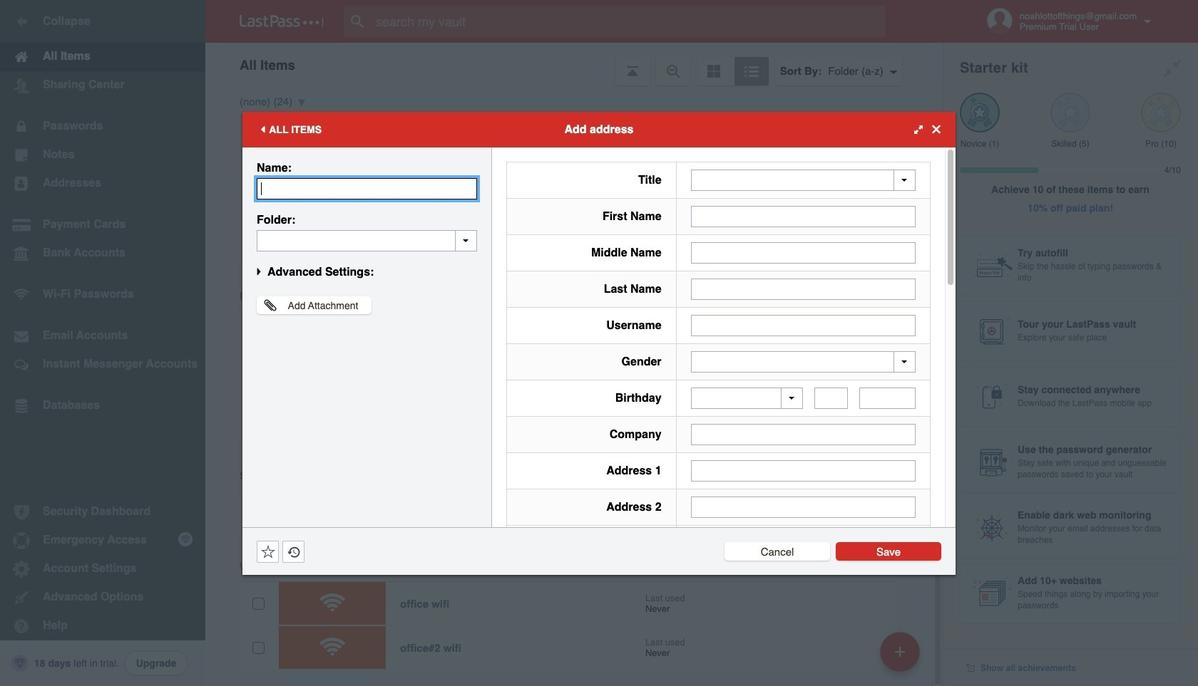 Task type: locate. For each thing, give the bounding box(es) containing it.
main navigation navigation
[[0, 0, 205, 687]]

dialog
[[242, 112, 956, 687]]

search my vault text field
[[344, 6, 914, 37]]

None text field
[[257, 178, 477, 199], [691, 206, 916, 227], [691, 315, 916, 336], [815, 388, 848, 409], [860, 388, 916, 409], [257, 178, 477, 199], [691, 206, 916, 227], [691, 315, 916, 336], [815, 388, 848, 409], [860, 388, 916, 409]]

lastpass image
[[240, 15, 324, 28]]

new item navigation
[[875, 628, 929, 687]]

Search search field
[[344, 6, 914, 37]]

None text field
[[257, 230, 477, 251], [691, 242, 916, 264], [691, 279, 916, 300], [691, 424, 916, 446], [691, 461, 916, 482], [691, 497, 916, 519], [257, 230, 477, 251], [691, 242, 916, 264], [691, 279, 916, 300], [691, 424, 916, 446], [691, 461, 916, 482], [691, 497, 916, 519]]



Task type: describe. For each thing, give the bounding box(es) containing it.
vault options navigation
[[205, 43, 943, 86]]

new item image
[[895, 647, 905, 657]]



